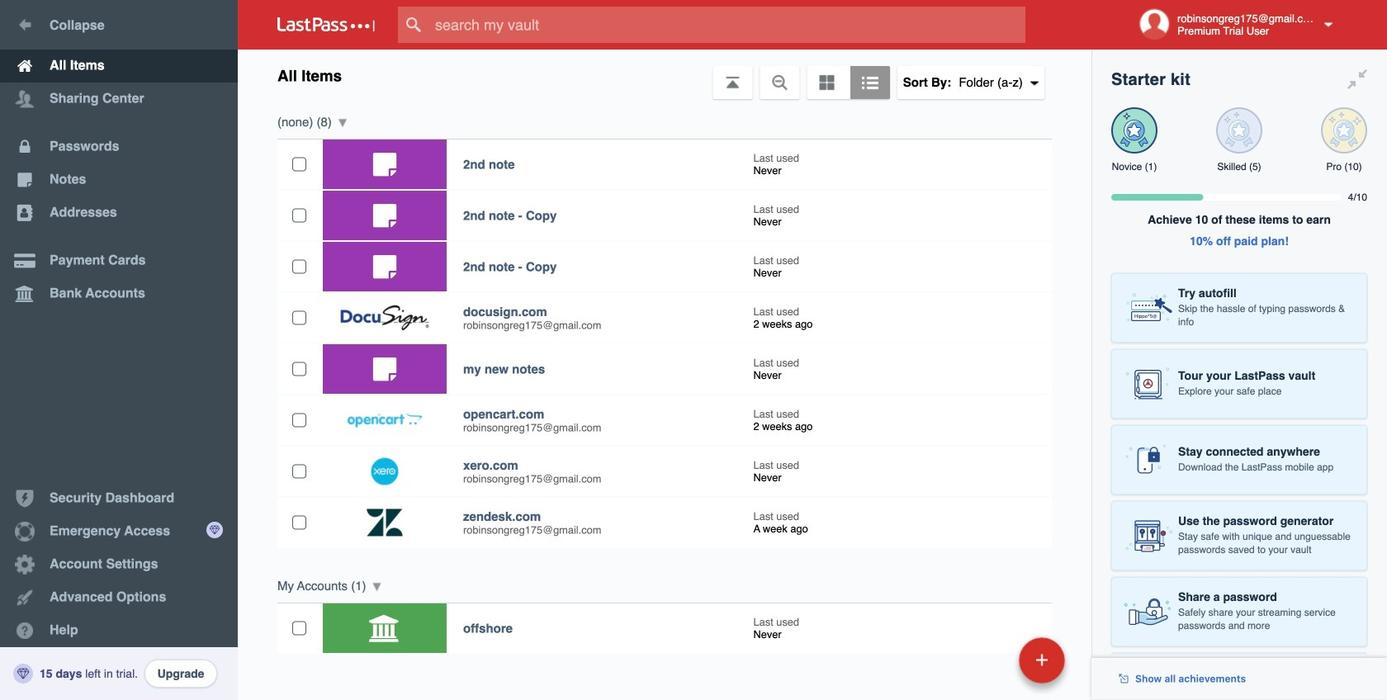 Task type: describe. For each thing, give the bounding box(es) containing it.
search my vault text field
[[398, 7, 1058, 43]]

new item element
[[906, 637, 1071, 684]]



Task type: vqa. For each thing, say whether or not it's contained in the screenshot.
"New item" icon
no



Task type: locate. For each thing, give the bounding box(es) containing it.
lastpass image
[[278, 17, 375, 32]]

new item navigation
[[906, 633, 1076, 701]]

main navigation navigation
[[0, 0, 238, 701]]

Search search field
[[398, 7, 1058, 43]]

vault options navigation
[[238, 50, 1092, 99]]



